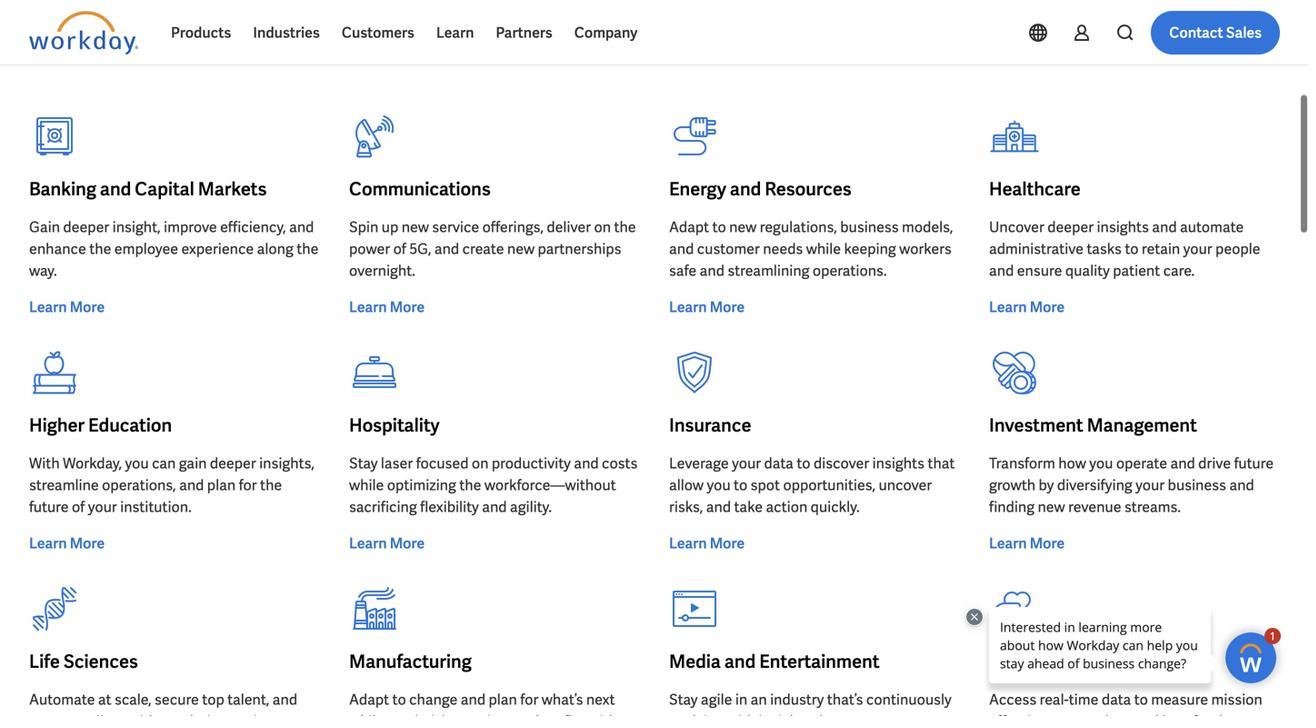 Task type: describe. For each thing, give the bounding box(es) containing it.
entertainment
[[760, 650, 880, 674]]

that inside stay agile in an industry that's continuously evolving with insights that empower you t
[[814, 713, 842, 717]]

data inside access real-time data to measure mission effectiveness, understand how funds ar
[[1102, 691, 1132, 710]]

more for communications
[[390, 298, 425, 317]]

and up safe
[[669, 240, 694, 259]]

industry
[[771, 691, 824, 710]]

insights inside stay agile in an industry that's continuously evolving with insights that empower you t
[[759, 713, 811, 717]]

learn more link for higher education
[[29, 533, 105, 555]]

automate
[[1181, 218, 1245, 237]]

contact
[[1170, 23, 1224, 42]]

while inside adapt to change and plan for what's next while maximizing uptime and profits wit
[[349, 713, 384, 717]]

real-
[[1040, 691, 1069, 710]]

overnight.
[[349, 262, 416, 281]]

investment
[[990, 414, 1084, 438]]

the inside stay laser focused on productivity and costs while optimizing the workforce—without sacrificing flexibility and agility.
[[460, 476, 482, 495]]

business inside transform how you operate and drive future growth by diversifying your business and finding new revenue streams.
[[1168, 476, 1227, 495]]

keeping
[[845, 240, 897, 259]]

to inside uncover deeper insights and automate administrative tasks to retain your people and ensure quality patient care.
[[1126, 240, 1139, 259]]

hospitality
[[349, 414, 440, 438]]

safe
[[669, 262, 697, 281]]

to inside access real-time data to measure mission effectiveness, understand how funds ar
[[1135, 691, 1149, 710]]

your inside leverage your data to discover insights that allow you to spot opportunities, uncover risks, and take action quickly.
[[732, 454, 761, 473]]

products button
[[160, 11, 242, 55]]

learn more link for energy and resources
[[669, 297, 745, 318]]

productivity
[[492, 454, 571, 473]]

manufacturing
[[349, 650, 472, 674]]

streams.
[[1125, 498, 1182, 517]]

you inside leverage your data to discover insights that allow you to spot opportunities, uncover risks, and take action quickly.
[[707, 476, 731, 495]]

scale,
[[115, 691, 152, 710]]

finding
[[990, 498, 1035, 517]]

and up "in"
[[725, 650, 756, 674]]

nonprofit
[[990, 650, 1070, 674]]

learn more for communications
[[349, 298, 425, 317]]

and inside with workday, you can gain deeper insights, streamline operations, and plan for the future of your institution.
[[179, 476, 204, 495]]

the right enhance
[[89, 240, 111, 259]]

change
[[409, 691, 458, 710]]

empower
[[845, 713, 907, 717]]

stay for media and entertainment
[[669, 691, 698, 710]]

time
[[1069, 691, 1099, 710]]

more for healthcare
[[1030, 298, 1065, 317]]

insights,
[[259, 454, 315, 473]]

learn for communications
[[349, 298, 387, 317]]

opportunities,
[[784, 476, 876, 495]]

company
[[575, 23, 638, 42]]

operations.
[[813, 262, 887, 281]]

resources
[[765, 177, 852, 201]]

adapt for manufacturing
[[349, 691, 389, 710]]

learn for banking and capital markets
[[29, 298, 67, 317]]

employee
[[114, 240, 178, 259]]

action
[[766, 498, 808, 517]]

and up uptime
[[461, 691, 486, 710]]

5g,
[[410, 240, 432, 259]]

needs
[[763, 240, 803, 259]]

with inside stay agile in an industry that's continuously evolving with insights that empower you t
[[727, 713, 756, 717]]

stay laser focused on productivity and costs while optimizing the workforce—without sacrificing flexibility and agility.
[[349, 454, 638, 517]]

learn for healthcare
[[990, 298, 1027, 317]]

operations,
[[102, 476, 176, 495]]

for inside adapt to change and plan for what's next while maximizing uptime and profits wit
[[521, 691, 539, 710]]

in
[[736, 691, 748, 710]]

uptime
[[465, 713, 512, 717]]

learn more for healthcare
[[990, 298, 1065, 317]]

mission
[[1212, 691, 1263, 710]]

at
[[98, 691, 111, 710]]

that inside leverage your data to discover insights that allow you to spot opportunities, uncover risks, and take action quickly.
[[928, 454, 956, 473]]

leverage
[[669, 454, 729, 473]]

workforce—without
[[485, 476, 616, 495]]

growth
[[990, 476, 1036, 495]]

stay for hospitality
[[349, 454, 378, 473]]

and inside gain deeper insight, improve efficiency, and enhance the employee experience along the way.
[[289, 218, 314, 237]]

transform
[[990, 454, 1056, 473]]

education
[[88, 414, 172, 438]]

by
[[1039, 476, 1055, 495]]

contact sales
[[1170, 23, 1263, 42]]

future inside transform how you operate and drive future growth by diversifying your business and finding new revenue streams.
[[1235, 454, 1274, 473]]

effectiveness,
[[990, 713, 1081, 717]]

stay
[[29, 713, 56, 717]]

and inside leverage your data to discover insights that allow you to spot opportunities, uncover risks, and take action quickly.
[[707, 498, 731, 517]]

people
[[1216, 240, 1261, 259]]

discover
[[814, 454, 870, 473]]

learn button
[[426, 11, 485, 55]]

learn for hospitality
[[349, 534, 387, 554]]

access real-time data to measure mission effectiveness, understand how funds ar
[[990, 691, 1263, 717]]

spot
[[751, 476, 780, 495]]

communications
[[349, 177, 491, 201]]

care.
[[1164, 262, 1195, 281]]

along
[[257, 240, 294, 259]]

an
[[751, 691, 767, 710]]

evolving
[[669, 713, 724, 717]]

profits
[[543, 713, 586, 717]]

next
[[587, 691, 615, 710]]

data inside leverage your data to discover insights that allow you to spot opportunities, uncover risks, and take action quickly.
[[765, 454, 794, 473]]

streamline
[[29, 476, 99, 495]]

and down drive
[[1230, 476, 1255, 495]]

life sciences
[[29, 650, 138, 674]]

streamlining
[[728, 262, 810, 281]]

learn more link for healthcare
[[990, 297, 1065, 318]]

continuously
[[867, 691, 952, 710]]

company button
[[564, 11, 649, 55]]

leverage your data to discover insights that allow you to spot opportunities, uncover risks, and take action quickly.
[[669, 454, 956, 517]]

learn more for investment management
[[990, 534, 1065, 554]]

how inside access real-time data to measure mission effectiveness, understand how funds ar
[[1163, 713, 1191, 717]]

service
[[432, 218, 480, 237]]

new inside adapt to new regulations, business models, and customer needs while keeping workers safe and streamlining operations.
[[730, 218, 757, 237]]

learn more for energy and resources
[[669, 298, 745, 317]]

on inside stay laser focused on productivity and costs while optimizing the workforce—without sacrificing flexibility and agility.
[[472, 454, 489, 473]]

access
[[990, 691, 1037, 710]]

sciences
[[64, 650, 138, 674]]

your inside uncover deeper insights and automate administrative tasks to retain your people and ensure quality patient care.
[[1184, 240, 1213, 259]]

media
[[669, 650, 721, 674]]

to up 'take'
[[734, 476, 748, 495]]

your inside with workday, you can gain deeper insights, streamline operations, and plan for the future of your institution.
[[88, 498, 117, 517]]

deeper for healthcare
[[1048, 218, 1094, 237]]

future inside with workday, you can gain deeper insights, streamline operations, and plan for the future of your institution.
[[29, 498, 69, 517]]

spin up new service offerings, deliver on the power of 5g, and create new partnerships overnight.
[[349, 218, 636, 281]]

regulations,
[[760, 218, 838, 237]]

tasks
[[1087, 240, 1122, 259]]

and right energy
[[730, 177, 762, 201]]

offerings,
[[483, 218, 544, 237]]

plan inside with workday, you can gain deeper insights, streamline operations, and plan for the future of your institution.
[[207, 476, 236, 495]]

markets
[[198, 177, 267, 201]]

agile
[[701, 691, 733, 710]]

create
[[463, 240, 504, 259]]

top
[[202, 691, 224, 710]]

learn for energy and resources
[[669, 298, 707, 317]]

with inside automate at scale, secure top talent, and stay compliant with regulations using
[[129, 713, 157, 717]]

while inside adapt to new regulations, business models, and customer needs while keeping workers safe and streamlining operations.
[[807, 240, 841, 259]]



Task type: locate. For each thing, give the bounding box(es) containing it.
1 horizontal spatial insights
[[873, 454, 925, 473]]

insurance
[[669, 414, 752, 438]]

0 horizontal spatial business
[[841, 218, 899, 237]]

1 with from the left
[[129, 713, 157, 717]]

stay inside stay agile in an industry that's continuously evolving with insights that empower you t
[[669, 691, 698, 710]]

1 vertical spatial while
[[349, 476, 384, 495]]

learn more link down safe
[[669, 297, 745, 318]]

learn more down the overnight. on the top left of page
[[349, 298, 425, 317]]

0 vertical spatial plan
[[207, 476, 236, 495]]

new
[[402, 218, 429, 237], [730, 218, 757, 237], [508, 240, 535, 259], [1038, 498, 1066, 517]]

of inside spin up new service offerings, deliver on the power of 5g, and create new partnerships overnight.
[[393, 240, 407, 259]]

learn for investment management
[[990, 534, 1027, 554]]

that
[[928, 454, 956, 473], [814, 713, 842, 717]]

learn more for banking and capital markets
[[29, 298, 105, 317]]

adapt for energy and resources
[[669, 218, 710, 237]]

of inside with workday, you can gain deeper insights, streamline operations, and plan for the future of your institution.
[[72, 498, 85, 517]]

data up "understand"
[[1102, 691, 1132, 710]]

learn down the overnight. on the top left of page
[[349, 298, 387, 317]]

with down scale,
[[129, 713, 157, 717]]

0 horizontal spatial data
[[765, 454, 794, 473]]

and down gain
[[179, 476, 204, 495]]

1 horizontal spatial stay
[[669, 691, 698, 710]]

you
[[125, 454, 149, 473], [1090, 454, 1114, 473], [707, 476, 731, 495], [910, 713, 933, 717]]

more down 'take'
[[710, 534, 745, 554]]

data
[[765, 454, 794, 473], [1102, 691, 1132, 710]]

more for energy and resources
[[710, 298, 745, 317]]

0 horizontal spatial deeper
[[63, 218, 109, 237]]

with
[[129, 713, 157, 717], [727, 713, 756, 717]]

1 horizontal spatial plan
[[489, 691, 517, 710]]

learn down sacrificing
[[349, 534, 387, 554]]

the right the along
[[297, 240, 319, 259]]

and up retain
[[1153, 218, 1178, 237]]

2 vertical spatial insights
[[759, 713, 811, 717]]

while down the regulations,
[[807, 240, 841, 259]]

you down continuously
[[910, 713, 933, 717]]

1 horizontal spatial of
[[393, 240, 407, 259]]

adapt to change and plan for what's next while maximizing uptime and profits wit
[[349, 691, 618, 717]]

on right focused
[[472, 454, 489, 473]]

and up using
[[273, 691, 298, 710]]

your up streams.
[[1136, 476, 1165, 495]]

more down streamlining
[[710, 298, 745, 317]]

0 vertical spatial that
[[928, 454, 956, 473]]

1 vertical spatial for
[[521, 691, 539, 710]]

for inside with workday, you can gain deeper insights, streamline operations, and plan for the future of your institution.
[[239, 476, 257, 495]]

1 vertical spatial future
[[29, 498, 69, 517]]

more down the overnight. on the top left of page
[[390, 298, 425, 317]]

learn down streamline
[[29, 534, 67, 554]]

more down streamline
[[70, 534, 105, 554]]

stay up evolving
[[669, 691, 698, 710]]

learn inside dropdown button
[[437, 23, 474, 42]]

insights up tasks
[[1097, 218, 1150, 237]]

focused
[[416, 454, 469, 473]]

models,
[[902, 218, 954, 237]]

future right drive
[[1235, 454, 1274, 473]]

learn more down ensure
[[990, 298, 1065, 317]]

the up partnerships
[[614, 218, 636, 237]]

products
[[171, 23, 231, 42]]

on up partnerships
[[594, 218, 611, 237]]

spin
[[349, 218, 379, 237]]

0 vertical spatial while
[[807, 240, 841, 259]]

deeper for banking and capital markets
[[63, 218, 109, 237]]

and left "profits"
[[515, 713, 540, 717]]

while left maximizing
[[349, 713, 384, 717]]

insights down industry
[[759, 713, 811, 717]]

0 vertical spatial on
[[594, 218, 611, 237]]

new up 5g,
[[402, 218, 429, 237]]

1 horizontal spatial business
[[1168, 476, 1227, 495]]

plan
[[207, 476, 236, 495], [489, 691, 517, 710]]

1 vertical spatial adapt
[[349, 691, 389, 710]]

you inside transform how you operate and drive future growth by diversifying your business and finding new revenue streams.
[[1090, 454, 1114, 473]]

1 horizontal spatial for
[[521, 691, 539, 710]]

stay left laser
[[349, 454, 378, 473]]

more down sacrificing
[[390, 534, 425, 554]]

learn down the risks,
[[669, 534, 707, 554]]

1 vertical spatial plan
[[489, 691, 517, 710]]

banking
[[29, 177, 96, 201]]

learn more down the risks,
[[669, 534, 745, 554]]

secure
[[155, 691, 199, 710]]

learn more link for banking and capital markets
[[29, 297, 105, 318]]

learn down way.
[[29, 298, 67, 317]]

the inside spin up new service offerings, deliver on the power of 5g, and create new partnerships overnight.
[[614, 218, 636, 237]]

0 vertical spatial stay
[[349, 454, 378, 473]]

that up uncover
[[928, 454, 956, 473]]

learn more link for hospitality
[[349, 533, 425, 555]]

how up diversifying
[[1059, 454, 1087, 473]]

higher
[[29, 414, 85, 438]]

your
[[1184, 240, 1213, 259], [732, 454, 761, 473], [1136, 476, 1165, 495], [88, 498, 117, 517]]

1 vertical spatial insights
[[873, 454, 925, 473]]

insights up uncover
[[873, 454, 925, 473]]

uncover
[[990, 218, 1045, 237]]

more down ensure
[[1030, 298, 1065, 317]]

insight,
[[112, 218, 161, 237]]

business
[[841, 218, 899, 237], [1168, 476, 1227, 495]]

to up maximizing
[[393, 691, 406, 710]]

to up the patient
[[1126, 240, 1139, 259]]

that down that's
[[814, 713, 842, 717]]

more down the finding
[[1030, 534, 1065, 554]]

your up spot
[[732, 454, 761, 473]]

learn more link for investment management
[[990, 533, 1065, 555]]

learn more link down streamline
[[29, 533, 105, 555]]

0 horizontal spatial of
[[72, 498, 85, 517]]

learn more for hospitality
[[349, 534, 425, 554]]

0 horizontal spatial that
[[814, 713, 842, 717]]

partners
[[496, 23, 553, 42]]

while inside stay laser focused on productivity and costs while optimizing the workforce—without sacrificing flexibility and agility.
[[349, 476, 384, 495]]

new inside transform how you operate and drive future growth by diversifying your business and finding new revenue streams.
[[1038, 498, 1066, 517]]

2 vertical spatial while
[[349, 713, 384, 717]]

and down customer
[[700, 262, 725, 281]]

1 vertical spatial of
[[72, 498, 85, 517]]

you inside with workday, you can gain deeper insights, streamline operations, and plan for the future of your institution.
[[125, 454, 149, 473]]

learn for insurance
[[669, 534, 707, 554]]

1 horizontal spatial adapt
[[669, 218, 710, 237]]

0 vertical spatial business
[[841, 218, 899, 237]]

data up spot
[[765, 454, 794, 473]]

go to the homepage image
[[29, 11, 138, 55]]

business up keeping
[[841, 218, 899, 237]]

you up diversifying
[[1090, 454, 1114, 473]]

improve
[[164, 218, 217, 237]]

to inside adapt to new regulations, business models, and customer needs while keeping workers safe and streamlining operations.
[[713, 218, 727, 237]]

with down "in"
[[727, 713, 756, 717]]

the down insights,
[[260, 476, 282, 495]]

0 horizontal spatial plan
[[207, 476, 236, 495]]

and left agility.
[[482, 498, 507, 517]]

1 horizontal spatial with
[[727, 713, 756, 717]]

learn more link down the risks,
[[669, 533, 745, 555]]

and left the costs on the left bottom of the page
[[574, 454, 599, 473]]

using
[[238, 713, 274, 717]]

and left ensure
[[990, 262, 1015, 281]]

learn more link down sacrificing
[[349, 533, 425, 555]]

adapt down manufacturing
[[349, 691, 389, 710]]

1 vertical spatial that
[[814, 713, 842, 717]]

energy and resources
[[669, 177, 852, 201]]

1 horizontal spatial how
[[1163, 713, 1191, 717]]

operate
[[1117, 454, 1168, 473]]

1 horizontal spatial on
[[594, 218, 611, 237]]

1 horizontal spatial data
[[1102, 691, 1132, 710]]

and inside spin up new service offerings, deliver on the power of 5g, and create new partnerships overnight.
[[435, 240, 460, 259]]

learn more for higher education
[[29, 534, 105, 554]]

and inside automate at scale, secure top talent, and stay compliant with regulations using
[[273, 691, 298, 710]]

new down the by
[[1038, 498, 1066, 517]]

deeper right gain
[[210, 454, 256, 473]]

0 vertical spatial adapt
[[669, 218, 710, 237]]

deeper up enhance
[[63, 218, 109, 237]]

0 horizontal spatial insights
[[759, 713, 811, 717]]

measure
[[1152, 691, 1209, 710]]

the up the flexibility
[[460, 476, 482, 495]]

deeper inside gain deeper insight, improve efficiency, and enhance the employee experience along the way.
[[63, 218, 109, 237]]

the inside with workday, you can gain deeper insights, streamline operations, and plan for the future of your institution.
[[260, 476, 282, 495]]

industries image
[[563, 0, 1145, 38]]

adapt inside adapt to new regulations, business models, and customer needs while keeping workers safe and streamlining operations.
[[669, 218, 710, 237]]

on
[[594, 218, 611, 237], [472, 454, 489, 473]]

administrative
[[990, 240, 1084, 259]]

while up sacrificing
[[349, 476, 384, 495]]

healthcare
[[990, 177, 1081, 201]]

1 horizontal spatial that
[[928, 454, 956, 473]]

gain
[[179, 454, 207, 473]]

insights inside uncover deeper insights and automate administrative tasks to retain your people and ensure quality patient care.
[[1097, 218, 1150, 237]]

0 horizontal spatial adapt
[[349, 691, 389, 710]]

investment management
[[990, 414, 1198, 438]]

to up customer
[[713, 218, 727, 237]]

0 horizontal spatial stay
[[349, 454, 378, 473]]

uncover
[[879, 476, 933, 495]]

1 vertical spatial stay
[[669, 691, 698, 710]]

higher education
[[29, 414, 172, 438]]

how
[[1059, 454, 1087, 473], [1163, 713, 1191, 717]]

more for higher education
[[70, 534, 105, 554]]

to up "understand"
[[1135, 691, 1149, 710]]

quality
[[1066, 262, 1111, 281]]

contact sales link
[[1152, 11, 1281, 55]]

ensure
[[1018, 262, 1063, 281]]

management
[[1088, 414, 1198, 438]]

new down offerings, on the left top of page
[[508, 240, 535, 259]]

adapt to new regulations, business models, and customer needs while keeping workers safe and streamlining operations.
[[669, 218, 954, 281]]

new up customer
[[730, 218, 757, 237]]

diversifying
[[1058, 476, 1133, 495]]

of left 5g,
[[393, 240, 407, 259]]

0 vertical spatial for
[[239, 476, 257, 495]]

stay
[[349, 454, 378, 473], [669, 691, 698, 710]]

2 horizontal spatial deeper
[[1048, 218, 1094, 237]]

learn more link down the finding
[[990, 533, 1065, 555]]

more for banking and capital markets
[[70, 298, 105, 317]]

stay inside stay laser focused on productivity and costs while optimizing the workforce—without sacrificing flexibility and agility.
[[349, 454, 378, 473]]

0 vertical spatial future
[[1235, 454, 1274, 473]]

with workday, you can gain deeper insights, streamline operations, and plan for the future of your institution.
[[29, 454, 315, 517]]

can
[[152, 454, 176, 473]]

how down measure
[[1163, 713, 1191, 717]]

insights inside leverage your data to discover insights that allow you to spot opportunities, uncover risks, and take action quickly.
[[873, 454, 925, 473]]

learn more link for insurance
[[669, 533, 745, 555]]

banking and capital markets
[[29, 177, 267, 201]]

customers button
[[331, 11, 426, 55]]

learn more down the finding
[[990, 534, 1065, 554]]

1 horizontal spatial deeper
[[210, 454, 256, 473]]

and down service
[[435, 240, 460, 259]]

deeper inside with workday, you can gain deeper insights, streamline operations, and plan for the future of your institution.
[[210, 454, 256, 473]]

to up opportunities,
[[797, 454, 811, 473]]

way.
[[29, 262, 57, 281]]

uncover deeper insights and automate administrative tasks to retain your people and ensure quality patient care.
[[990, 218, 1261, 281]]

learn more link down way.
[[29, 297, 105, 318]]

to inside adapt to change and plan for what's next while maximizing uptime and profits wit
[[393, 691, 406, 710]]

learn more down streamline
[[29, 534, 105, 554]]

how inside transform how you operate and drive future growth by diversifying your business and finding new revenue streams.
[[1059, 454, 1087, 473]]

and left 'take'
[[707, 498, 731, 517]]

and left drive
[[1171, 454, 1196, 473]]

adapt down energy
[[669, 218, 710, 237]]

learn more down safe
[[669, 298, 745, 317]]

0 horizontal spatial for
[[239, 476, 257, 495]]

you inside stay agile in an industry that's continuously evolving with insights that empower you t
[[910, 713, 933, 717]]

deeper inside uncover deeper insights and automate administrative tasks to retain your people and ensure quality patient care.
[[1048, 218, 1094, 237]]

1 vertical spatial on
[[472, 454, 489, 473]]

learn left partners dropdown button
[[437, 23, 474, 42]]

learn more for insurance
[[669, 534, 745, 554]]

costs
[[602, 454, 638, 473]]

learn more down way.
[[29, 298, 105, 317]]

business inside adapt to new regulations, business models, and customer needs while keeping workers safe and streamlining operations.
[[841, 218, 899, 237]]

0 vertical spatial data
[[765, 454, 794, 473]]

learn
[[437, 23, 474, 42], [29, 298, 67, 317], [349, 298, 387, 317], [669, 298, 707, 317], [990, 298, 1027, 317], [29, 534, 67, 554], [349, 534, 387, 554], [669, 534, 707, 554], [990, 534, 1027, 554]]

0 horizontal spatial with
[[129, 713, 157, 717]]

more for hospitality
[[390, 534, 425, 554]]

for
[[239, 476, 257, 495], [521, 691, 539, 710]]

to
[[713, 218, 727, 237], [1126, 240, 1139, 259], [797, 454, 811, 473], [734, 476, 748, 495], [393, 691, 406, 710], [1135, 691, 1149, 710]]

power
[[349, 240, 390, 259]]

more for investment management
[[1030, 534, 1065, 554]]

efficiency,
[[220, 218, 286, 237]]

learn down ensure
[[990, 298, 1027, 317]]

2 with from the left
[[727, 713, 756, 717]]

0 horizontal spatial how
[[1059, 454, 1087, 473]]

stay agile in an industry that's continuously evolving with insights that empower you t
[[669, 691, 952, 717]]

partners button
[[485, 11, 564, 55]]

future down streamline
[[29, 498, 69, 517]]

learn more link down ensure
[[990, 297, 1065, 318]]

1 vertical spatial data
[[1102, 691, 1132, 710]]

of
[[393, 240, 407, 259], [72, 498, 85, 517]]

and up the along
[[289, 218, 314, 237]]

0 vertical spatial how
[[1059, 454, 1087, 473]]

learn more link down the overnight. on the top left of page
[[349, 297, 425, 318]]

of down streamline
[[72, 498, 85, 517]]

1 horizontal spatial future
[[1235, 454, 1274, 473]]

learn down the finding
[[990, 534, 1027, 554]]

and up insight,
[[100, 177, 131, 201]]

your down operations,
[[88, 498, 117, 517]]

allow
[[669, 476, 704, 495]]

up
[[382, 218, 399, 237]]

customers
[[342, 23, 415, 42]]

learn more link for communications
[[349, 297, 425, 318]]

1 vertical spatial how
[[1163, 713, 1191, 717]]

more for insurance
[[710, 534, 745, 554]]

0 vertical spatial of
[[393, 240, 407, 259]]

business down drive
[[1168, 476, 1227, 495]]

2 horizontal spatial insights
[[1097, 218, 1150, 237]]

quickly.
[[811, 498, 860, 517]]

partnerships
[[538, 240, 622, 259]]

you up operations,
[[125, 454, 149, 473]]

on inside spin up new service offerings, deliver on the power of 5g, and create new partnerships overnight.
[[594, 218, 611, 237]]

flexibility
[[420, 498, 479, 517]]

plan inside adapt to change and plan for what's next while maximizing uptime and profits wit
[[489, 691, 517, 710]]

0 horizontal spatial future
[[29, 498, 69, 517]]

more
[[70, 298, 105, 317], [390, 298, 425, 317], [710, 298, 745, 317], [1030, 298, 1065, 317], [70, 534, 105, 554], [390, 534, 425, 554], [710, 534, 745, 554], [1030, 534, 1065, 554]]

your inside transform how you operate and drive future growth by diversifying your business and finding new revenue streams.
[[1136, 476, 1165, 495]]

learn more down sacrificing
[[349, 534, 425, 554]]

gain
[[29, 218, 60, 237]]

optimizing
[[387, 476, 456, 495]]

learn down safe
[[669, 298, 707, 317]]

patient
[[1114, 262, 1161, 281]]

enhance
[[29, 240, 86, 259]]

funds
[[1194, 713, 1231, 717]]

you down leverage
[[707, 476, 731, 495]]

0 vertical spatial insights
[[1097, 218, 1150, 237]]

talent,
[[228, 691, 270, 710]]

adapt inside adapt to change and plan for what's next while maximizing uptime and profits wit
[[349, 691, 389, 710]]

learn for higher education
[[29, 534, 67, 554]]

drive
[[1199, 454, 1232, 473]]

more down enhance
[[70, 298, 105, 317]]

0 horizontal spatial on
[[472, 454, 489, 473]]

1 vertical spatial business
[[1168, 476, 1227, 495]]

customer
[[697, 240, 760, 259]]

life
[[29, 650, 60, 674]]

risks,
[[669, 498, 703, 517]]



Task type: vqa. For each thing, say whether or not it's contained in the screenshot.


